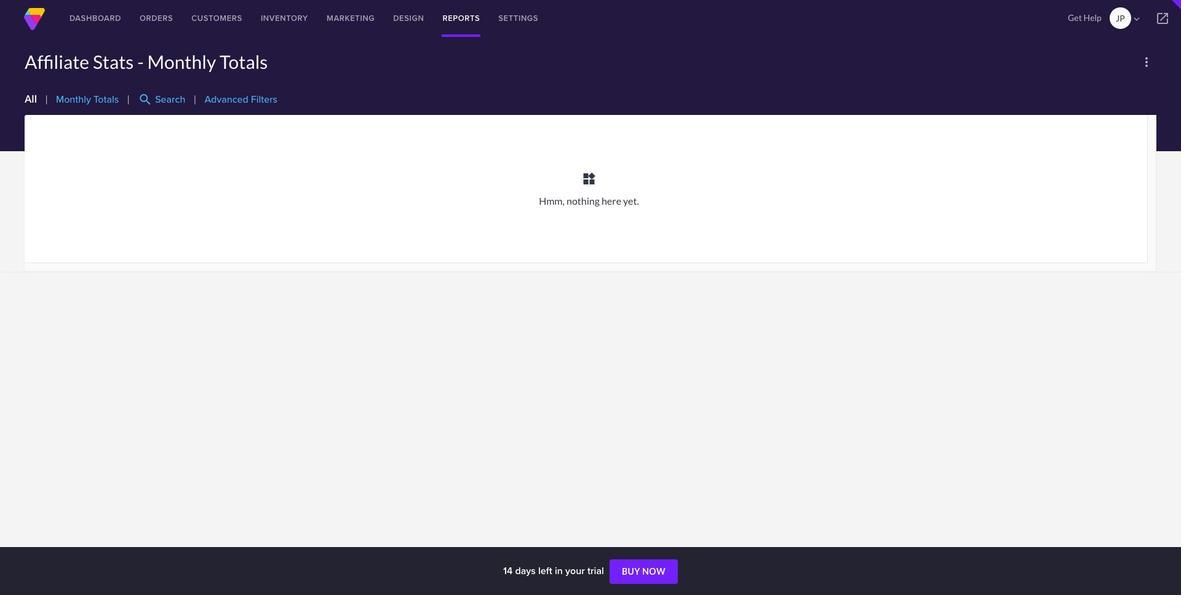 Task type: describe. For each thing, give the bounding box(es) containing it.
stats
[[93, 50, 134, 73]]

2 | from the left
[[127, 93, 130, 105]]

hmm,
[[539, 195, 565, 207]]

buy now link
[[610, 560, 678, 585]]

yet.
[[624, 195, 639, 207]]

1 | from the left
[[45, 93, 48, 105]]

days
[[515, 564, 536, 579]]

advanced
[[205, 93, 249, 107]]

 link
[[1145, 0, 1182, 37]]

affiliate stats - monthly totals
[[25, 50, 268, 73]]

reports
[[443, 12, 480, 24]]


[[1156, 11, 1171, 26]]

widgets
[[582, 172, 597, 186]]

in
[[555, 564, 563, 579]]

now
[[643, 567, 666, 577]]

dashboard link
[[60, 0, 130, 37]]

help
[[1084, 12, 1102, 23]]

left
[[539, 564, 553, 579]]

all link
[[25, 93, 37, 105]]

1 vertical spatial monthly
[[56, 93, 91, 107]]

monthly totals
[[56, 93, 119, 107]]

search
[[138, 92, 153, 107]]

get help
[[1068, 12, 1102, 23]]

filters
[[251, 93, 278, 107]]


[[1132, 14, 1143, 25]]



Task type: vqa. For each thing, say whether or not it's contained in the screenshot.
the rightmost the Monthly
yes



Task type: locate. For each thing, give the bounding box(es) containing it.
totals up 'advanced filters' link
[[220, 50, 268, 73]]

settings
[[499, 12, 539, 24]]

monthly totals link
[[56, 93, 119, 107]]

1 horizontal spatial monthly
[[147, 50, 216, 73]]

|
[[45, 93, 48, 105], [127, 93, 130, 105], [194, 93, 197, 105]]

design
[[393, 12, 424, 24]]

marketing
[[327, 12, 375, 24]]

| left search
[[127, 93, 130, 105]]

totals down the stats
[[94, 93, 119, 107]]

totals
[[220, 50, 268, 73], [94, 93, 119, 107]]

advanced filters link
[[205, 93, 278, 107]]

all
[[25, 93, 37, 105]]

dashboard
[[70, 12, 121, 24]]

0 vertical spatial totals
[[220, 50, 268, 73]]

0 vertical spatial monthly
[[147, 50, 216, 73]]

search search
[[138, 92, 185, 107]]

orders
[[140, 12, 173, 24]]

| right the all on the top of page
[[45, 93, 48, 105]]

advanced filters
[[205, 93, 278, 107]]

jp
[[1116, 13, 1126, 23]]

affiliate
[[25, 50, 89, 73]]

monthly down affiliate
[[56, 93, 91, 107]]

inventory
[[261, 12, 308, 24]]

| right search
[[194, 93, 197, 105]]

customers
[[192, 12, 242, 24]]

here
[[602, 195, 622, 207]]

nothing
[[567, 195, 600, 207]]

your
[[566, 564, 585, 579]]

1 vertical spatial totals
[[94, 93, 119, 107]]

monthly
[[147, 50, 216, 73], [56, 93, 91, 107]]

2 horizontal spatial |
[[194, 93, 197, 105]]

1 horizontal spatial |
[[127, 93, 130, 105]]

monthly up search
[[147, 50, 216, 73]]

0 horizontal spatial totals
[[94, 93, 119, 107]]

1 horizontal spatial totals
[[220, 50, 268, 73]]

buy
[[622, 567, 641, 577]]

buy now
[[622, 567, 666, 577]]

trial
[[588, 564, 604, 579]]

0 horizontal spatial |
[[45, 93, 48, 105]]

0 horizontal spatial monthly
[[56, 93, 91, 107]]

search
[[155, 93, 185, 107]]

3 | from the left
[[194, 93, 197, 105]]

hmm, nothing here yet.
[[539, 195, 639, 207]]

14 days left in your trial
[[503, 564, 607, 579]]

14
[[503, 564, 513, 579]]

more_vert
[[1140, 55, 1155, 70]]

-
[[137, 50, 144, 73]]

get
[[1068, 12, 1083, 23]]

more_vert button
[[1137, 52, 1157, 72]]



